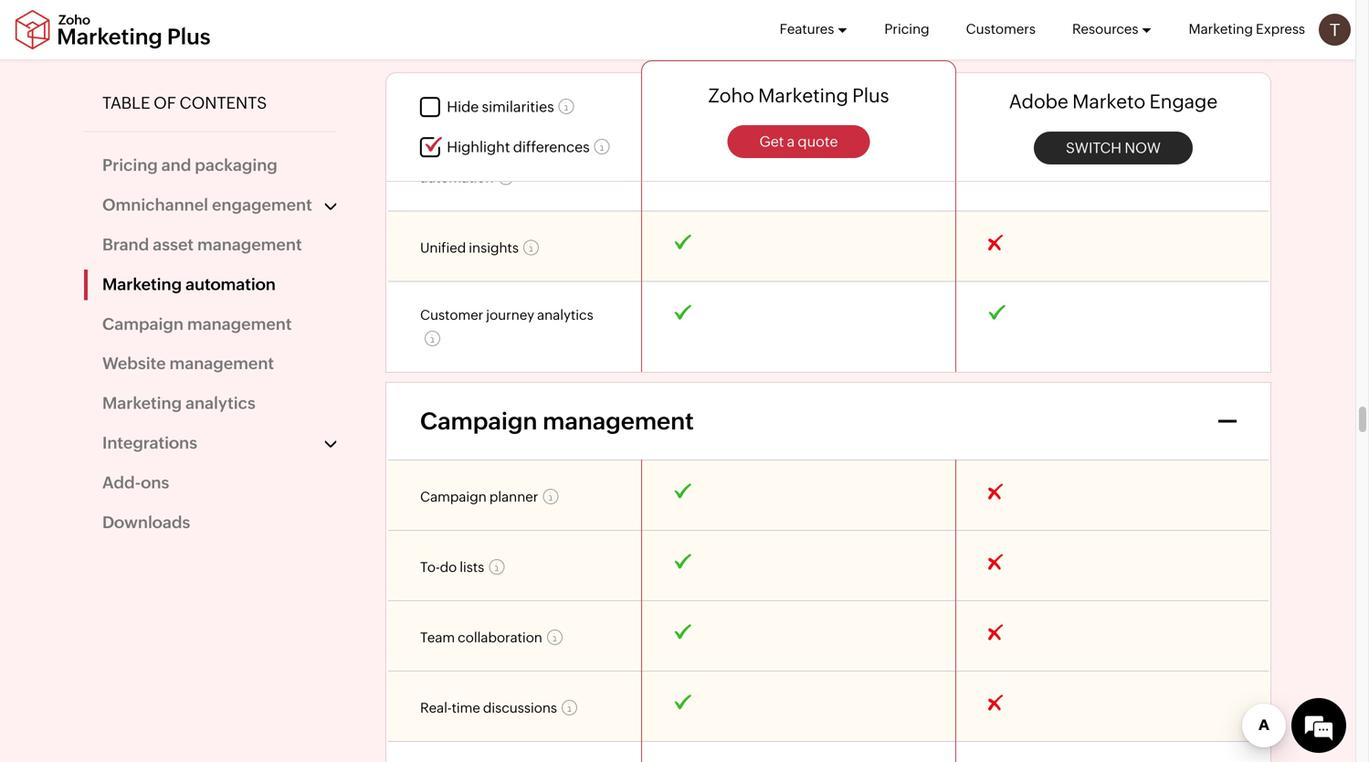Task type: locate. For each thing, give the bounding box(es) containing it.
adobe
[[1009, 91, 1069, 112]]

marketo
[[1073, 91, 1146, 112]]

marketing automation
[[102, 275, 276, 294]]

0 horizontal spatial campaign management
[[102, 314, 292, 333]]

0 vertical spatial campaign management
[[102, 314, 292, 333]]

highlight differences
[[447, 139, 590, 156]]

1 horizontal spatial campaign management
[[420, 407, 694, 434]]

downloads
[[102, 513, 190, 531]]

pricing up plus
[[885, 21, 930, 37]]

resources
[[1073, 21, 1139, 37]]

1 horizontal spatial pricing
[[885, 21, 930, 37]]

marketing for marketing analytics
[[102, 394, 182, 413]]

hide
[[447, 98, 479, 115]]

marketing down 'brand'
[[102, 275, 182, 294]]

get
[[760, 133, 784, 150]]

customers link
[[966, 0, 1036, 58]]

marketing analytics
[[102, 394, 256, 413]]

analytics
[[185, 394, 256, 413]]

1 horizontal spatial campaign
[[420, 407, 538, 434]]

0 horizontal spatial campaign
[[102, 314, 184, 333]]

pricing for pricing and packaging
[[102, 156, 158, 175]]

get a quote
[[760, 133, 838, 150]]

marketing left express
[[1189, 21, 1254, 37]]

contents
[[180, 94, 267, 112]]

0 horizontal spatial pricing
[[102, 156, 158, 175]]

terry turtle image
[[1319, 14, 1351, 46]]

get a quote link
[[728, 125, 870, 158]]

marketing up "integrations" at the bottom of page
[[102, 394, 182, 413]]

switch
[[1066, 139, 1122, 156]]

zoho marketingplus logo image
[[14, 10, 212, 50]]

features
[[780, 21, 835, 37]]

omnichannel
[[102, 196, 208, 214]]

brand asset management
[[102, 235, 302, 254]]

campaign
[[102, 314, 184, 333], [420, 407, 538, 434]]

plus
[[853, 85, 890, 106]]

campaign management
[[102, 314, 292, 333], [420, 407, 694, 434]]

packaging
[[195, 156, 278, 175]]

quote
[[798, 133, 838, 150]]

1 vertical spatial pricing
[[102, 156, 158, 175]]

and
[[161, 156, 191, 175]]

pricing link
[[885, 0, 930, 58]]

0 vertical spatial pricing
[[885, 21, 930, 37]]

pricing
[[885, 21, 930, 37], [102, 156, 158, 175]]

pricing left 'and'
[[102, 156, 158, 175]]

zoho marketing plus
[[709, 85, 890, 106]]

marketing
[[1189, 21, 1254, 37], [759, 85, 849, 106], [102, 275, 182, 294], [102, 394, 182, 413]]

table of contents
[[102, 94, 267, 112]]

management
[[197, 235, 302, 254], [187, 314, 292, 333], [169, 354, 274, 373], [543, 407, 694, 434]]



Task type: vqa. For each thing, say whether or not it's contained in the screenshot.
Table
yes



Task type: describe. For each thing, give the bounding box(es) containing it.
now
[[1125, 139, 1161, 156]]

pricing for pricing
[[885, 21, 930, 37]]

brand
[[102, 235, 149, 254]]

add-
[[102, 473, 141, 492]]

differences
[[513, 139, 590, 156]]

automation
[[185, 275, 276, 294]]

customers
[[966, 21, 1036, 37]]

switch now
[[1066, 139, 1161, 156]]

0 vertical spatial campaign
[[102, 314, 184, 333]]

asset
[[153, 235, 194, 254]]

of
[[154, 94, 176, 112]]

website
[[102, 354, 166, 373]]

omnichannel engagement
[[102, 196, 312, 214]]

zoho
[[709, 85, 755, 106]]

table
[[102, 94, 150, 112]]

marketing for marketing express
[[1189, 21, 1254, 37]]

engage
[[1150, 91, 1218, 112]]

adobe marketo engage
[[1009, 91, 1218, 112]]

integrations
[[102, 433, 197, 452]]

1 vertical spatial campaign
[[420, 407, 538, 434]]

marketing for marketing automation
[[102, 275, 182, 294]]

hide similarities
[[447, 98, 554, 115]]

similarities
[[482, 98, 554, 115]]

resources link
[[1073, 0, 1153, 58]]

ons
[[141, 473, 169, 492]]

add-ons
[[102, 473, 169, 492]]

a
[[787, 133, 795, 150]]

engagement
[[212, 196, 312, 214]]

1 vertical spatial campaign management
[[420, 407, 694, 434]]

website management
[[102, 354, 274, 373]]

marketing express link
[[1189, 0, 1306, 58]]

features link
[[780, 0, 848, 58]]

highlight
[[447, 139, 510, 156]]

pricing and packaging
[[102, 156, 278, 175]]

marketing express
[[1189, 21, 1306, 37]]

switch now link
[[1034, 131, 1193, 164]]

marketing up get a quote
[[759, 85, 849, 106]]

express
[[1256, 21, 1306, 37]]



